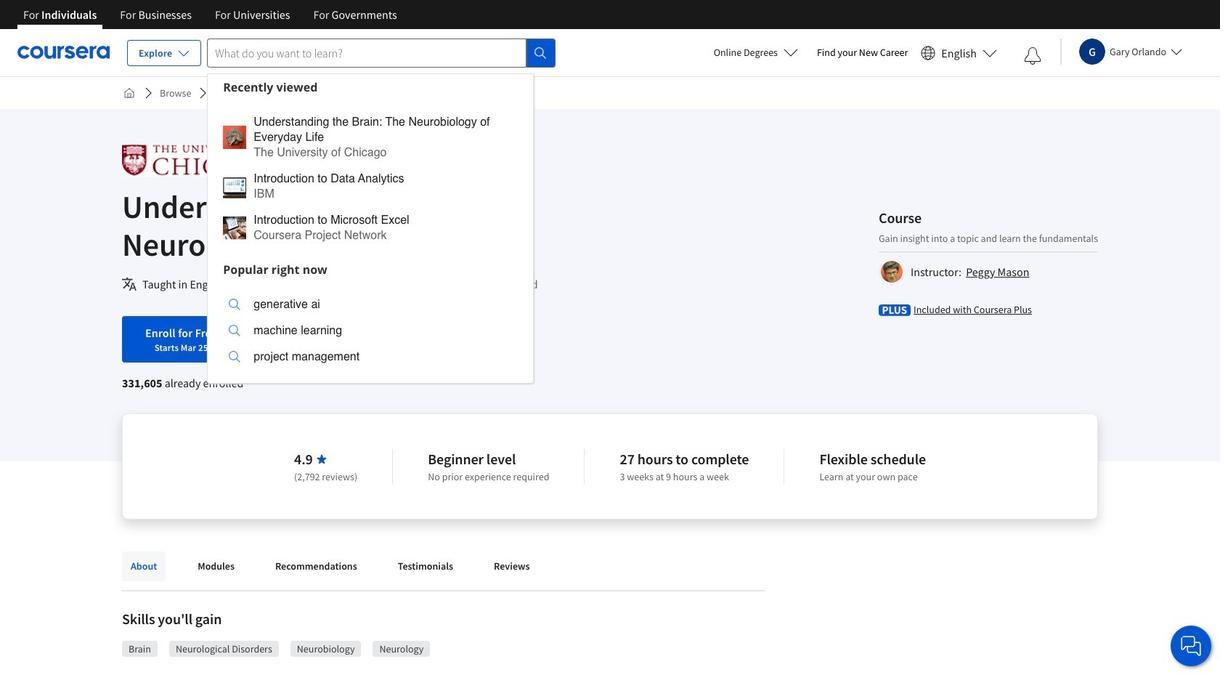 Task type: describe. For each thing, give the bounding box(es) containing it.
1 list box from the top
[[208, 100, 534, 256]]

home image
[[124, 87, 135, 99]]

the university of chicago image
[[122, 144, 276, 177]]

2 list box from the top
[[208, 282, 534, 383]]

banner navigation
[[12, 0, 409, 29]]



Task type: vqa. For each thing, say whether or not it's contained in the screenshot.
bottom 'in'
no



Task type: locate. For each thing, give the bounding box(es) containing it.
peggy mason image
[[881, 260, 903, 282]]

What do you want to learn? text field
[[207, 38, 527, 67]]

1 vertical spatial list box
[[208, 282, 534, 383]]

coursera image
[[17, 41, 110, 64]]

list box
[[208, 100, 534, 256], [208, 282, 534, 383]]

0 vertical spatial list box
[[208, 100, 534, 256]]

None search field
[[207, 38, 556, 383]]

autocomplete results list box
[[207, 73, 534, 383]]

suggestion image image
[[223, 126, 247, 149], [223, 175, 247, 198], [223, 216, 247, 239], [229, 299, 241, 310], [229, 325, 241, 336], [229, 351, 241, 363]]

coursera plus image
[[879, 304, 911, 316]]



